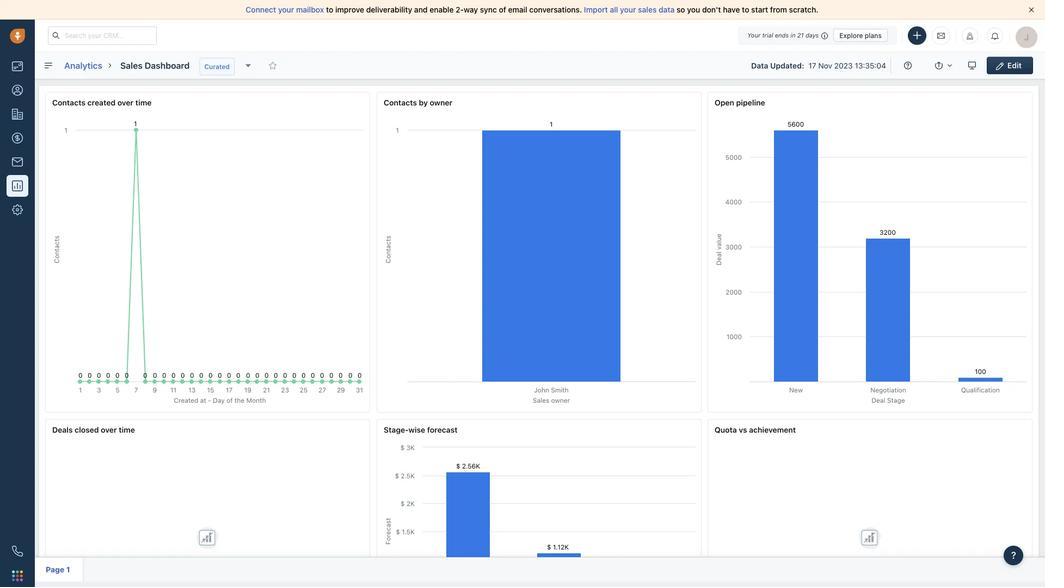 Task type: locate. For each thing, give the bounding box(es) containing it.
you
[[687, 5, 700, 14]]

0 horizontal spatial to
[[326, 5, 333, 14]]

connect
[[246, 5, 276, 14]]

your right all
[[620, 5, 636, 14]]

0 horizontal spatial your
[[278, 5, 294, 14]]

2 your from the left
[[620, 5, 636, 14]]

don't
[[702, 5, 721, 14]]

connect your mailbox to improve deliverability and enable 2-way sync of email conversations. import all your sales data so you don't have to start from scratch.
[[246, 5, 819, 14]]

improve
[[335, 5, 364, 14]]

your trial ends in 21 days
[[748, 32, 819, 39]]

so
[[677, 5, 685, 14]]

days
[[806, 32, 819, 39]]

2 to from the left
[[742, 5, 749, 14]]

scratch.
[[789, 5, 819, 14]]

to
[[326, 5, 333, 14], [742, 5, 749, 14]]

1 horizontal spatial to
[[742, 5, 749, 14]]

to left start
[[742, 5, 749, 14]]

to right the mailbox
[[326, 5, 333, 14]]

connect your mailbox link
[[246, 5, 326, 14]]

close image
[[1029, 7, 1034, 13]]

have
[[723, 5, 740, 14]]

21
[[797, 32, 804, 39]]

explore plans link
[[834, 29, 888, 42]]

way
[[464, 5, 478, 14]]

data
[[659, 5, 675, 14]]

1 horizontal spatial your
[[620, 5, 636, 14]]

your
[[748, 32, 761, 39]]

your
[[278, 5, 294, 14], [620, 5, 636, 14]]

your left the mailbox
[[278, 5, 294, 14]]

phone image
[[12, 547, 23, 557]]

sales
[[638, 5, 657, 14]]



Task type: vqa. For each thing, say whether or not it's contained in the screenshot.
J icon
no



Task type: describe. For each thing, give the bounding box(es) containing it.
and
[[414, 5, 428, 14]]

deliverability
[[366, 5, 412, 14]]

1 to from the left
[[326, 5, 333, 14]]

import all your sales data link
[[584, 5, 677, 14]]

mailbox
[[296, 5, 324, 14]]

all
[[610, 5, 618, 14]]

from
[[770, 5, 787, 14]]

1 your from the left
[[278, 5, 294, 14]]

conversations.
[[529, 5, 582, 14]]

in
[[791, 32, 796, 39]]

import
[[584, 5, 608, 14]]

Search your CRM... text field
[[48, 26, 157, 45]]

explore
[[840, 32, 863, 39]]

email image
[[937, 31, 945, 40]]

sync
[[480, 5, 497, 14]]

of
[[499, 5, 506, 14]]

ends
[[775, 32, 789, 39]]

phone element
[[7, 541, 28, 563]]

enable
[[430, 5, 454, 14]]

trial
[[762, 32, 773, 39]]

email
[[508, 5, 527, 14]]

plans
[[865, 32, 882, 39]]

2-
[[456, 5, 464, 14]]

start
[[751, 5, 768, 14]]

freshworks switcher image
[[12, 571, 23, 582]]

explore plans
[[840, 32, 882, 39]]



